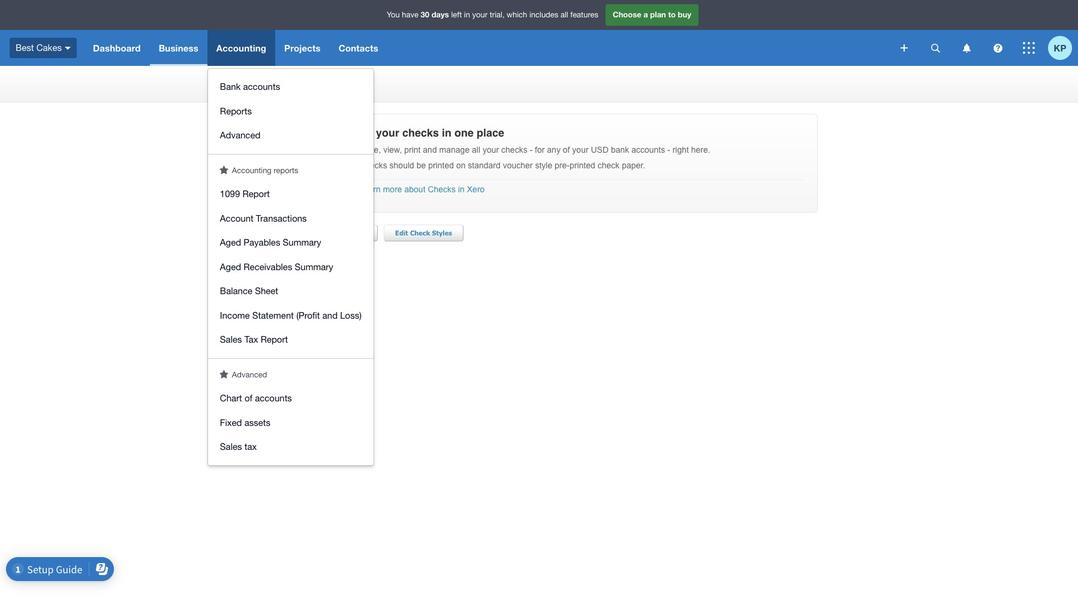 Task type: vqa. For each thing, say whether or not it's contained in the screenshot.
'Accounting' dropdown button
yes



Task type: locate. For each thing, give the bounding box(es) containing it.
favourites image
[[219, 165, 228, 174], [219, 370, 228, 379]]

- left right
[[668, 145, 671, 155]]

checks right about
[[428, 185, 456, 194]]

aged for aged receivables summary
[[220, 262, 241, 272]]

0 horizontal spatial checks
[[403, 127, 439, 139]]

0 vertical spatial summary
[[283, 238, 321, 248]]

- left for
[[530, 145, 533, 155]]

learn
[[359, 185, 381, 194]]

tax
[[245, 335, 258, 345]]

and left loss)
[[323, 310, 338, 321]]

checks up voucher
[[502, 145, 528, 155]]

balance sheet
[[220, 286, 278, 296]]

0 vertical spatial accounting
[[216, 43, 266, 53]]

view,
[[383, 145, 402, 155]]

kp
[[1054, 42, 1067, 53]]

more
[[383, 185, 402, 194]]

1 vertical spatial favourites image
[[219, 370, 228, 379]]

accounting up bank accounts
[[216, 43, 266, 53]]

0 horizontal spatial -
[[530, 145, 533, 155]]

and
[[423, 145, 437, 155], [323, 310, 338, 321]]

0 vertical spatial in
[[464, 10, 470, 19]]

be
[[417, 161, 426, 170]]

svg image
[[901, 44, 908, 52]]

0 vertical spatial accounts
[[243, 82, 280, 92]]

account
[[220, 213, 254, 223]]

best cakes
[[16, 42, 62, 53]]

advanced up chart of accounts
[[232, 370, 267, 379]]

accounting
[[216, 43, 266, 53], [232, 166, 272, 175]]

your
[[472, 10, 488, 19], [376, 127, 400, 139], [483, 145, 499, 155], [572, 145, 589, 155]]

summary for aged receivables summary
[[295, 262, 333, 272]]

1 vertical spatial all
[[472, 145, 481, 155]]

balance sheet link
[[208, 280, 374, 304]]

all your checks in one place write, view, print and manage all your checks - for any of your usd bank accounts - right here. checks should be printed on standard voucher style pre-printed check paper.
[[359, 127, 711, 170]]

report up account transactions
[[243, 189, 270, 199]]

checks up print
[[403, 127, 439, 139]]

checks
[[403, 127, 439, 139], [502, 145, 528, 155]]

summary down aged payables summary link
[[295, 262, 333, 272]]

banner
[[0, 0, 1079, 466]]

payables
[[244, 238, 280, 248]]

0 vertical spatial advanced
[[220, 130, 261, 140]]

1 horizontal spatial checks
[[359, 161, 387, 170]]

favourites image up 1099
[[219, 165, 228, 174]]

here.
[[692, 145, 711, 155]]

2 sales from the top
[[220, 442, 242, 452]]

print
[[404, 145, 421, 155]]

fixed
[[220, 418, 242, 428]]

checks down write,
[[359, 161, 387, 170]]

which
[[507, 10, 527, 19]]

advanced link
[[208, 124, 374, 148]]

in inside you have 30 days left in your trial, which includes all features
[[464, 10, 470, 19]]

you
[[387, 10, 400, 19]]

favourites image up chart
[[219, 370, 228, 379]]

your left usd
[[572, 145, 589, 155]]

1 aged from the top
[[220, 238, 241, 248]]

0 vertical spatial and
[[423, 145, 437, 155]]

1 vertical spatial aged
[[220, 262, 241, 272]]

1 horizontal spatial -
[[668, 145, 671, 155]]

summary for aged payables summary
[[283, 238, 321, 248]]

(profit
[[296, 310, 320, 321]]

learn more about checks in xero link
[[359, 185, 485, 194]]

0 vertical spatial aged
[[220, 238, 241, 248]]

0 vertical spatial all
[[561, 10, 569, 19]]

all up "standard"
[[472, 145, 481, 155]]

sales left tax
[[220, 442, 242, 452]]

accounting inside accounting 'dropdown button'
[[216, 43, 266, 53]]

0 vertical spatial favourites image
[[219, 165, 228, 174]]

best cakes button
[[0, 30, 84, 66]]

-
[[530, 145, 533, 155], [668, 145, 671, 155]]

printed
[[428, 161, 454, 170], [570, 161, 596, 170]]

all
[[561, 10, 569, 19], [472, 145, 481, 155]]

accounting up 1099 report
[[232, 166, 272, 175]]

aged up balance
[[220, 262, 241, 272]]

choose a plan to buy
[[613, 10, 692, 19]]

group
[[208, 69, 374, 154]]

banner containing kp
[[0, 0, 1079, 466]]

2 favourites image from the top
[[219, 370, 228, 379]]

1 vertical spatial accounts
[[632, 145, 665, 155]]

2 aged from the top
[[220, 262, 241, 272]]

list box
[[208, 69, 374, 466]]

projects button
[[275, 30, 330, 66]]

projects
[[284, 43, 321, 53]]

learn more about checks in xero
[[359, 185, 485, 194]]

advanced inside "link"
[[220, 130, 261, 140]]

of right any
[[563, 145, 570, 155]]

2 printed from the left
[[570, 161, 596, 170]]

chart of accounts link
[[208, 387, 374, 411]]

accounts up paper.
[[632, 145, 665, 155]]

bank accounts
[[220, 82, 280, 92]]

aged receivables summary link
[[208, 255, 374, 280]]

balance
[[220, 286, 253, 296]]

cakes
[[36, 42, 62, 53]]

income statement (profit and loss)
[[220, 310, 362, 321]]

your inside you have 30 days left in your trial, which includes all features
[[472, 10, 488, 19]]

checks inside all your checks in one place write, view, print and manage all your checks - for any of your usd bank accounts - right here. checks should be printed on standard voucher style pre-printed check paper.
[[359, 161, 387, 170]]

1 vertical spatial sales
[[220, 442, 242, 452]]

and right print
[[423, 145, 437, 155]]

money
[[294, 229, 316, 237]]

of right chart
[[245, 394, 253, 404]]

of
[[563, 145, 570, 155], [245, 394, 253, 404]]

1 vertical spatial in
[[442, 127, 452, 139]]

accounts right bank at the left of the page
[[243, 82, 280, 92]]

dashboard
[[93, 43, 141, 53]]

1 horizontal spatial all
[[561, 10, 569, 19]]

1099 report link
[[208, 182, 374, 207]]

advanced down reports
[[220, 130, 261, 140]]

reports
[[220, 106, 252, 116]]

on
[[456, 161, 466, 170]]

days
[[432, 10, 449, 19]]

manage
[[439, 145, 470, 155]]

report
[[243, 189, 270, 199], [261, 335, 288, 345]]

sales left the tax
[[220, 335, 242, 345]]

accounts
[[243, 82, 280, 92], [632, 145, 665, 155], [255, 394, 292, 404]]

accounts inside all your checks in one place write, view, print and manage all your checks - for any of your usd bank accounts - right here. checks should be printed on standard voucher style pre-printed check paper.
[[632, 145, 665, 155]]

favourites image for accounting reports
[[219, 165, 228, 174]]

svg image
[[1023, 42, 1035, 54], [931, 43, 940, 52], [963, 43, 971, 52], [994, 43, 1003, 52], [65, 47, 71, 50]]

0 horizontal spatial and
[[323, 310, 338, 321]]

1 vertical spatial checks
[[359, 161, 387, 170]]

reports
[[274, 166, 299, 175]]

0 horizontal spatial all
[[472, 145, 481, 155]]

your left trial,
[[472, 10, 488, 19]]

0 vertical spatial sales
[[220, 335, 242, 345]]

1 horizontal spatial and
[[423, 145, 437, 155]]

sales inside sales tax report link
[[220, 335, 242, 345]]

1 favourites image from the top
[[219, 165, 228, 174]]

printed left the on
[[428, 161, 454, 170]]

in right left at the left of page
[[464, 10, 470, 19]]

sales inside "sales tax" link
[[220, 442, 242, 452]]

all left features
[[561, 10, 569, 19]]

aged
[[220, 238, 241, 248], [220, 262, 241, 272]]

0 horizontal spatial printed
[[428, 161, 454, 170]]

0 vertical spatial of
[[563, 145, 570, 155]]

1 vertical spatial accounting
[[232, 166, 272, 175]]

accounting for accounting reports
[[232, 166, 272, 175]]

svg image inside "best cakes" 'popup button'
[[65, 47, 71, 50]]

in left one
[[442, 127, 452, 139]]

in
[[464, 10, 470, 19], [442, 127, 452, 139], [458, 185, 465, 194]]

write,
[[359, 145, 381, 155]]

summary
[[283, 238, 321, 248], [295, 262, 333, 272]]

1 vertical spatial and
[[323, 310, 338, 321]]

sales
[[220, 335, 242, 345], [220, 442, 242, 452]]

1 vertical spatial summary
[[295, 262, 333, 272]]

2 vertical spatial checks
[[428, 185, 456, 194]]

aged down 'account'
[[220, 238, 241, 248]]

summary down money
[[283, 238, 321, 248]]

best
[[16, 42, 34, 53]]

report right the tax
[[261, 335, 288, 345]]

advanced
[[220, 130, 261, 140], [232, 370, 267, 379]]

checks up reports link
[[260, 80, 312, 97]]

account transactions link
[[208, 207, 374, 231]]

chart
[[220, 394, 242, 404]]

1 horizontal spatial of
[[563, 145, 570, 155]]

checks
[[260, 80, 312, 97], [359, 161, 387, 170], [428, 185, 456, 194]]

in left xero
[[458, 185, 465, 194]]

1 horizontal spatial printed
[[570, 161, 596, 170]]

and inside all your checks in one place write, view, print and manage all your checks - for any of your usd bank accounts - right here. checks should be printed on standard voucher style pre-printed check paper.
[[423, 145, 437, 155]]

0 horizontal spatial of
[[245, 394, 253, 404]]

1 horizontal spatial checks
[[502, 145, 528, 155]]

1 vertical spatial of
[[245, 394, 253, 404]]

accounts up assets
[[255, 394, 292, 404]]

0 vertical spatial checks
[[260, 80, 312, 97]]

printed down usd
[[570, 161, 596, 170]]

1099 report
[[220, 189, 270, 199]]

1 sales from the top
[[220, 335, 242, 345]]

2 vertical spatial accounts
[[255, 394, 292, 404]]



Task type: describe. For each thing, give the bounding box(es) containing it.
check
[[598, 161, 620, 170]]

kp button
[[1049, 30, 1079, 66]]

a
[[644, 10, 648, 19]]

any
[[547, 145, 561, 155]]

all inside all your checks in one place write, view, print and manage all your checks - for any of your usd bank accounts - right here. checks should be printed on standard voucher style pre-printed check paper.
[[472, 145, 481, 155]]

1 vertical spatial checks
[[502, 145, 528, 155]]

transactions
[[256, 213, 307, 223]]

all inside you have 30 days left in your trial, which includes all features
[[561, 10, 569, 19]]

for
[[535, 145, 545, 155]]

of inside all your checks in one place write, view, print and manage all your checks - for any of your usd bank accounts - right here. checks should be printed on standard voucher style pre-printed check paper.
[[563, 145, 570, 155]]

chart of accounts
[[220, 394, 292, 404]]

2 vertical spatial in
[[458, 185, 465, 194]]

income
[[220, 310, 250, 321]]

business
[[159, 43, 198, 53]]

0 horizontal spatial checks
[[260, 80, 312, 97]]

assets
[[245, 418, 271, 428]]

your up "standard"
[[483, 145, 499, 155]]

2 horizontal spatial checks
[[428, 185, 456, 194]]

favourites image for advanced
[[219, 370, 228, 379]]

aged payables summary
[[220, 238, 321, 248]]

standard
[[468, 161, 501, 170]]

receivables
[[244, 262, 292, 272]]

your up view,
[[376, 127, 400, 139]]

1099
[[220, 189, 240, 199]]

features
[[571, 10, 599, 19]]

income statement (profit and loss) link
[[208, 304, 374, 328]]

aged for aged payables summary
[[220, 238, 241, 248]]

xero
[[467, 185, 485, 194]]

accounting for accounting
[[216, 43, 266, 53]]

one
[[455, 127, 474, 139]]

2 - from the left
[[668, 145, 671, 155]]

all
[[359, 127, 373, 139]]

sales tax link
[[208, 436, 374, 460]]

reports group
[[208, 176, 374, 358]]

group containing bank accounts
[[208, 69, 374, 154]]

1 - from the left
[[530, 145, 533, 155]]

spend money link
[[260, 225, 328, 242]]

edit
[[395, 229, 408, 237]]

sales tax report link
[[208, 328, 374, 352]]

bank accounts link
[[208, 75, 374, 99]]

sales for sales tax report
[[220, 335, 242, 345]]

styles
[[432, 229, 452, 237]]

account transactions
[[220, 213, 307, 223]]

left
[[451, 10, 462, 19]]

spend money
[[272, 229, 316, 237]]

accounting reports
[[232, 166, 299, 175]]

paper.
[[622, 161, 646, 170]]

you have 30 days left in your trial, which includes all features
[[387, 10, 599, 19]]

advanced group
[[208, 381, 374, 466]]

in inside all your checks in one place write, view, print and manage all your checks - for any of your usd bank accounts - right here. checks should be printed on standard voucher style pre-printed check paper.
[[442, 127, 452, 139]]

about
[[405, 185, 426, 194]]

sales tax
[[220, 442, 257, 452]]

1 vertical spatial advanced
[[232, 370, 267, 379]]

0 vertical spatial checks
[[403, 127, 439, 139]]

of inside advanced group
[[245, 394, 253, 404]]

have
[[402, 10, 419, 19]]

sales for sales tax
[[220, 442, 242, 452]]

aged receivables summary
[[220, 262, 333, 272]]

choose
[[613, 10, 642, 19]]

statement
[[252, 310, 294, 321]]

to
[[669, 10, 676, 19]]

usd
[[591, 145, 609, 155]]

accounts inside chart of accounts link
[[255, 394, 292, 404]]

edit check styles link
[[384, 225, 464, 242]]

style
[[535, 161, 553, 170]]

spend
[[272, 229, 292, 237]]

includes
[[530, 10, 559, 19]]

edit check styles
[[395, 229, 452, 237]]

list box containing bank accounts
[[208, 69, 374, 466]]

bank
[[611, 145, 629, 155]]

loss)
[[340, 310, 362, 321]]

business button
[[150, 30, 207, 66]]

accounting button
[[207, 30, 275, 66]]

reports link
[[208, 99, 374, 124]]

0 vertical spatial report
[[243, 189, 270, 199]]

sheet
[[255, 286, 278, 296]]

place
[[477, 127, 505, 139]]

dashboard link
[[84, 30, 150, 66]]

and inside reports group
[[323, 310, 338, 321]]

plan
[[650, 10, 666, 19]]

right
[[673, 145, 689, 155]]

sales tax report
[[220, 335, 288, 345]]

aged payables summary link
[[208, 231, 374, 255]]

pre-
[[555, 161, 570, 170]]

contacts
[[339, 43, 378, 53]]

buy
[[678, 10, 692, 19]]

1 vertical spatial report
[[261, 335, 288, 345]]

fixed assets
[[220, 418, 271, 428]]

30
[[421, 10, 430, 19]]

trial,
[[490, 10, 505, 19]]

1 printed from the left
[[428, 161, 454, 170]]

voucher
[[503, 161, 533, 170]]

accounts inside bank accounts link
[[243, 82, 280, 92]]

fixed assets link
[[208, 411, 374, 436]]

tax
[[245, 442, 257, 452]]

check
[[410, 229, 430, 237]]

bank
[[220, 82, 241, 92]]



